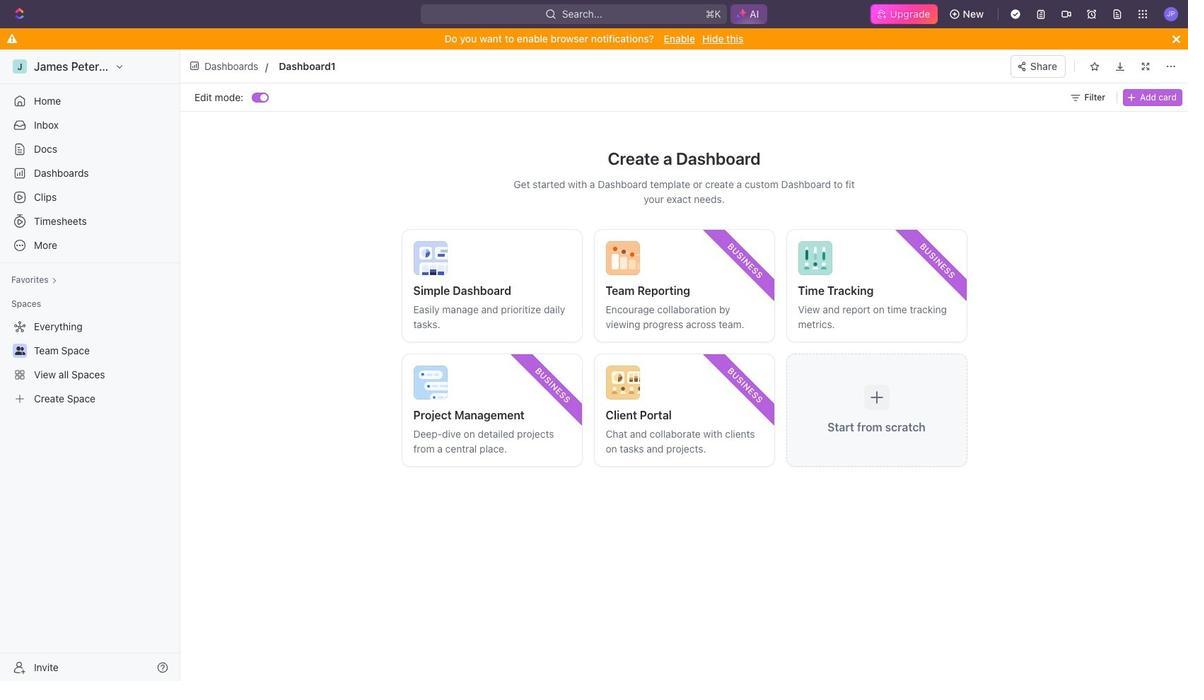Task type: vqa. For each thing, say whether or not it's contained in the screenshot.
CLICKBOT
no



Task type: describe. For each thing, give the bounding box(es) containing it.
simple dashboard image
[[414, 241, 448, 275]]

user group image
[[15, 347, 25, 355]]

james peterson's workspace, , element
[[13, 59, 27, 74]]

time tracking image
[[799, 241, 833, 275]]

client portal image
[[606, 366, 640, 400]]



Task type: locate. For each thing, give the bounding box(es) containing it.
sidebar navigation
[[0, 50, 183, 682]]

None text field
[[279, 57, 587, 75]]

team reporting image
[[606, 241, 640, 275]]

tree inside sidebar navigation
[[6, 316, 174, 410]]

tree
[[6, 316, 174, 410]]

project management image
[[414, 366, 448, 400]]



